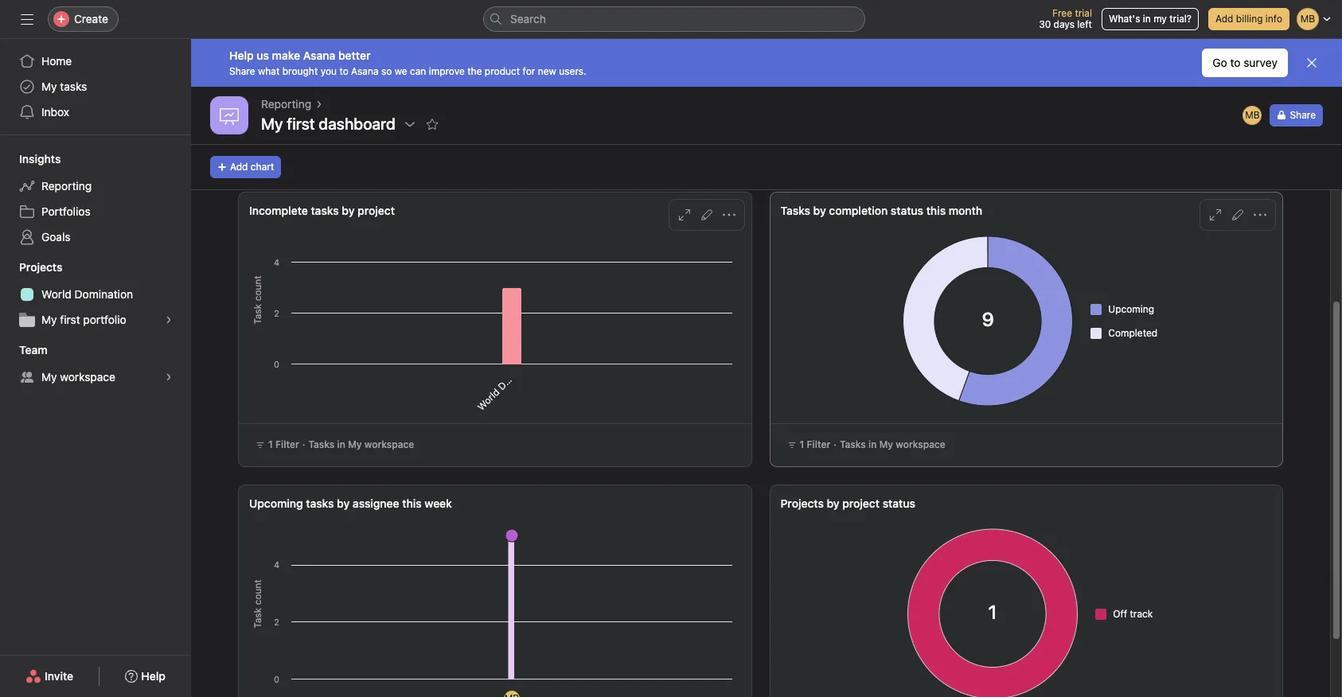 Task type: vqa. For each thing, say whether or not it's contained in the screenshot.
chief
no



Task type: describe. For each thing, give the bounding box(es) containing it.
free trial 30 days left
[[1039, 7, 1093, 30]]

inbox
[[41, 105, 69, 119]]

asana better
[[303, 48, 371, 62]]

view chart image for tasks by completion status this month
[[1210, 209, 1222, 221]]

global element
[[0, 39, 191, 135]]

projects by project status
[[781, 497, 916, 510]]

add for add chart
[[230, 161, 248, 173]]

0 horizontal spatial reporting link
[[10, 174, 182, 199]]

to inside button
[[1231, 56, 1241, 69]]

us
[[257, 48, 269, 62]]

the
[[468, 65, 482, 77]]

by for tasks
[[814, 204, 826, 217]]

goals link
[[10, 225, 182, 250]]

portfolio
[[83, 313, 126, 327]]

report image
[[220, 106, 239, 125]]

to inside the help us make asana better share what brought you to asana so we can improve the product for new users.
[[340, 65, 349, 77]]

workspace for tasks by completion status this month
[[896, 439, 946, 451]]

we
[[395, 65, 407, 77]]

assignee
[[353, 497, 400, 510]]

search list box
[[483, 6, 866, 32]]

by project
[[342, 204, 395, 217]]

portfolios link
[[10, 199, 182, 225]]

help for help
[[141, 670, 166, 683]]

banner containing help us make asana better
[[191, 39, 1343, 87]]

my for my first portfolio
[[41, 313, 57, 327]]

in for tasks by completion status this month
[[869, 439, 877, 451]]

info
[[1266, 13, 1283, 25]]

my for my first dashboard
[[261, 115, 283, 133]]

make
[[272, 48, 300, 62]]

team
[[19, 343, 47, 357]]

my first dashboard
[[261, 115, 396, 133]]

my first portfolio link
[[10, 307, 182, 333]]

this week
[[402, 497, 452, 510]]

new
[[538, 65, 557, 77]]

dismiss image
[[1306, 57, 1319, 69]]

filter for tasks
[[807, 439, 831, 451]]

search
[[510, 12, 546, 25]]

1 horizontal spatial reporting link
[[261, 96, 311, 113]]

add chart button
[[210, 156, 281, 178]]

domination inside projects element
[[75, 287, 133, 301]]

product
[[485, 65, 520, 77]]

invite
[[45, 670, 73, 683]]

1 filter for tasks
[[800, 439, 831, 451]]

trial
[[1075, 7, 1093, 19]]

survey
[[1244, 56, 1278, 69]]

1 filter for incomplete
[[268, 439, 299, 451]]

tasks for tasks by completion status this month
[[840, 439, 866, 451]]

create button
[[48, 6, 119, 32]]

share inside the help us make asana better share what brought you to asana so we can improve the product for new users.
[[229, 65, 255, 77]]

0 vertical spatial reporting
[[261, 97, 311, 111]]

see details, my workspace image
[[164, 373, 174, 382]]

reporting inside insights element
[[41, 179, 92, 193]]

see details, my first portfolio image
[[164, 315, 174, 325]]

brought
[[282, 65, 318, 77]]

off
[[1113, 608, 1128, 620]]

my tasks link
[[10, 74, 182, 100]]

tasks for incomplete
[[311, 204, 339, 217]]

0 horizontal spatial by
[[337, 497, 350, 510]]

my workspace link
[[10, 365, 182, 390]]

projects element
[[0, 253, 191, 336]]

mb button
[[1242, 104, 1264, 127]]

my up upcoming tasks by assignee this week
[[348, 439, 362, 451]]

domination inside world domination
[[495, 348, 540, 393]]

search button
[[483, 6, 866, 32]]

first
[[60, 313, 80, 327]]

1 for incomplete
[[268, 439, 273, 451]]

my for my workspace
[[41, 370, 57, 384]]

incomplete tasks by project
[[249, 204, 395, 217]]

team button
[[0, 342, 47, 358]]

projects for projects by project status
[[781, 497, 824, 510]]

billing
[[1237, 13, 1263, 25]]

what's in my trial? button
[[1102, 8, 1199, 30]]

add chart
[[230, 161, 274, 173]]

projects for projects
[[19, 260, 62, 274]]

days
[[1054, 18, 1075, 30]]

1 horizontal spatial tasks
[[781, 204, 811, 217]]

share button
[[1271, 104, 1324, 127]]

status
[[891, 204, 924, 217]]

inbox link
[[10, 100, 182, 125]]

1 for tasks
[[800, 439, 805, 451]]

invite button
[[15, 663, 84, 691]]



Task type: locate. For each thing, give the bounding box(es) containing it.
2 horizontal spatial workspace
[[896, 439, 946, 451]]

tasks for upcoming
[[306, 497, 334, 510]]

asana
[[351, 65, 379, 77]]

my tasks
[[41, 80, 87, 93]]

free
[[1053, 7, 1073, 19]]

insights
[[19, 152, 61, 166]]

tasks up projects by project status
[[840, 439, 866, 451]]

to right the you
[[340, 65, 349, 77]]

my right report image at left top
[[261, 115, 283, 133]]

left
[[1078, 18, 1093, 30]]

for
[[523, 65, 535, 77]]

0 vertical spatial domination
[[75, 287, 133, 301]]

0 horizontal spatial to
[[340, 65, 349, 77]]

0 horizontal spatial upcoming
[[249, 497, 303, 510]]

0 vertical spatial reporting link
[[261, 96, 311, 113]]

tasks in my workspace up upcoming tasks by assignee this week
[[309, 439, 414, 451]]

my
[[41, 80, 57, 93], [261, 115, 283, 133], [41, 313, 57, 327], [41, 370, 57, 384], [348, 439, 362, 451], [880, 439, 894, 451]]

1 horizontal spatial workspace
[[365, 439, 414, 451]]

filter
[[276, 439, 299, 451], [807, 439, 831, 451]]

upcoming for upcoming tasks by assignee this week
[[249, 497, 303, 510]]

share inside button
[[1290, 109, 1316, 121]]

by
[[814, 204, 826, 217], [337, 497, 350, 510], [827, 497, 840, 510]]

help for help us make asana better share what brought you to asana so we can improve the product for new users.
[[229, 48, 254, 62]]

add for add billing info
[[1216, 13, 1234, 25]]

1 vertical spatial tasks
[[311, 204, 339, 217]]

in up "project status"
[[869, 439, 877, 451]]

insights button
[[0, 151, 61, 167]]

projects left "project status"
[[781, 497, 824, 510]]

0 vertical spatial projects
[[19, 260, 62, 274]]

1 vertical spatial reporting
[[41, 179, 92, 193]]

users.
[[559, 65, 587, 77]]

my
[[1154, 13, 1167, 25]]

create
[[74, 12, 108, 25]]

help us make asana better share what brought you to asana so we can improve the product for new users.
[[229, 48, 587, 77]]

banner
[[191, 39, 1343, 87]]

workspace for incomplete tasks by project
[[365, 439, 414, 451]]

mb
[[1246, 109, 1260, 121]]

edit chart image
[[700, 209, 713, 221]]

30
[[1039, 18, 1051, 30]]

what's in my trial?
[[1109, 13, 1192, 25]]

0 horizontal spatial filter
[[276, 439, 299, 451]]

1 horizontal spatial filter
[[807, 439, 831, 451]]

go to survey button
[[1203, 49, 1289, 77]]

1 1 filter from the left
[[268, 439, 299, 451]]

1 vertical spatial world domination
[[475, 348, 540, 413]]

1 horizontal spatial help
[[229, 48, 254, 62]]

tasks in my workspace for completion
[[840, 439, 946, 451]]

0 horizontal spatial tasks
[[309, 439, 335, 451]]

world inside projects element
[[41, 287, 72, 301]]

0 horizontal spatial share
[[229, 65, 255, 77]]

domination
[[75, 287, 133, 301], [495, 348, 540, 393]]

workspace up the assignee
[[365, 439, 414, 451]]

1 filter from the left
[[276, 439, 299, 451]]

1 view chart image from the left
[[678, 209, 691, 221]]

1 horizontal spatial domination
[[495, 348, 540, 393]]

insights element
[[0, 145, 191, 253]]

share left what
[[229, 65, 255, 77]]

track
[[1130, 608, 1153, 620]]

tasks in my workspace up "project status"
[[840, 439, 946, 451]]

world domination
[[41, 287, 133, 301], [475, 348, 540, 413]]

more actions image
[[723, 209, 735, 221]]

1 horizontal spatial share
[[1290, 109, 1316, 121]]

in left my
[[1143, 13, 1151, 25]]

you
[[321, 65, 337, 77]]

0 vertical spatial world domination
[[41, 287, 133, 301]]

project status
[[843, 497, 916, 510]]

upcoming
[[1109, 303, 1155, 315], [249, 497, 303, 510]]

my left 'first'
[[41, 313, 57, 327]]

tasks up upcoming tasks by assignee this week
[[309, 439, 335, 451]]

workspace
[[60, 370, 115, 384], [365, 439, 414, 451], [896, 439, 946, 451]]

my inside teams element
[[41, 370, 57, 384]]

1 vertical spatial share
[[1290, 109, 1316, 121]]

so
[[381, 65, 392, 77]]

go to survey
[[1213, 56, 1278, 69]]

this month
[[927, 204, 983, 217]]

world domination link
[[10, 282, 182, 307]]

tasks in my workspace for by project
[[309, 439, 414, 451]]

add billing info button
[[1209, 8, 1290, 30]]

teams element
[[0, 336, 191, 393]]

incomplete
[[249, 204, 308, 217]]

show options image
[[404, 118, 416, 131]]

2 horizontal spatial tasks
[[840, 439, 866, 451]]

chart
[[251, 161, 274, 173]]

1 horizontal spatial upcoming
[[1109, 303, 1155, 315]]

by left "project status"
[[827, 497, 840, 510]]

what's
[[1109, 13, 1141, 25]]

0 horizontal spatial view chart image
[[678, 209, 691, 221]]

reporting
[[261, 97, 311, 111], [41, 179, 92, 193]]

0 vertical spatial upcoming
[[1109, 303, 1155, 315]]

tasks in my workspace
[[309, 439, 414, 451], [840, 439, 946, 451]]

1 horizontal spatial tasks in my workspace
[[840, 439, 946, 451]]

tasks for my
[[60, 80, 87, 93]]

edit chart image
[[1232, 209, 1245, 221]]

1 vertical spatial reporting link
[[10, 174, 182, 199]]

upcoming tasks by assignee this week
[[249, 497, 452, 510]]

by left completion on the top right of page
[[814, 204, 826, 217]]

to
[[1231, 56, 1241, 69], [340, 65, 349, 77]]

reporting up portfolios
[[41, 179, 92, 193]]

filter for incomplete
[[276, 439, 299, 451]]

view chart image
[[678, 209, 691, 221], [1210, 209, 1222, 221]]

0 horizontal spatial 1
[[268, 439, 273, 451]]

hide sidebar image
[[21, 13, 33, 25]]

in inside "button"
[[1143, 13, 1151, 25]]

2 horizontal spatial by
[[827, 497, 840, 510]]

tasks left by project
[[311, 204, 339, 217]]

1 horizontal spatial 1 filter
[[800, 439, 831, 451]]

my inside projects element
[[41, 313, 57, 327]]

0 horizontal spatial help
[[141, 670, 166, 683]]

0 horizontal spatial workspace
[[60, 370, 115, 384]]

1 tasks in my workspace from the left
[[309, 439, 414, 451]]

first dashboard
[[287, 115, 396, 133]]

my up "project status"
[[880, 439, 894, 451]]

my up the inbox
[[41, 80, 57, 93]]

in
[[1143, 13, 1151, 25], [337, 439, 346, 451], [869, 439, 877, 451]]

improve
[[429, 65, 465, 77]]

1 vertical spatial projects
[[781, 497, 824, 510]]

1 horizontal spatial world domination
[[475, 348, 540, 413]]

reporting link down 'brought'
[[261, 96, 311, 113]]

0 horizontal spatial add
[[230, 161, 248, 173]]

add billing info
[[1216, 13, 1283, 25]]

to right go
[[1231, 56, 1241, 69]]

1 vertical spatial world
[[475, 386, 502, 413]]

1 horizontal spatial reporting
[[261, 97, 311, 111]]

can
[[410, 65, 426, 77]]

my workspace
[[41, 370, 115, 384]]

view chart image left edit chart icon
[[1210, 209, 1222, 221]]

1 filter
[[268, 439, 299, 451], [800, 439, 831, 451]]

1
[[268, 439, 273, 451], [800, 439, 805, 451]]

home
[[41, 54, 72, 68]]

0 horizontal spatial projects
[[19, 260, 62, 274]]

view chart image left edit chart image
[[678, 209, 691, 221]]

add left chart
[[230, 161, 248, 173]]

reporting link
[[261, 96, 311, 113], [10, 174, 182, 199]]

projects button
[[0, 260, 62, 276]]

0 horizontal spatial world
[[41, 287, 72, 301]]

share
[[229, 65, 255, 77], [1290, 109, 1316, 121]]

1 horizontal spatial by
[[814, 204, 826, 217]]

what
[[258, 65, 280, 77]]

off track
[[1113, 608, 1153, 620]]

workspace down my first portfolio
[[60, 370, 115, 384]]

tasks by completion status this month
[[781, 204, 983, 217]]

portfolios
[[41, 205, 91, 218]]

1 1 from the left
[[268, 439, 273, 451]]

1 vertical spatial add
[[230, 161, 248, 173]]

1 horizontal spatial 1
[[800, 439, 805, 451]]

0 horizontal spatial in
[[337, 439, 346, 451]]

2 1 from the left
[[800, 439, 805, 451]]

more actions image
[[1254, 209, 1267, 221]]

help inside the help us make asana better share what brought you to asana so we can improve the product for new users.
[[229, 48, 254, 62]]

1 vertical spatial domination
[[495, 348, 540, 393]]

goals
[[41, 230, 71, 244]]

reporting down 'brought'
[[261, 97, 311, 111]]

world
[[41, 287, 72, 301], [475, 386, 502, 413]]

0 vertical spatial help
[[229, 48, 254, 62]]

tasks left completion on the top right of page
[[781, 204, 811, 217]]

tasks for incomplete tasks by project
[[309, 439, 335, 451]]

1 horizontal spatial in
[[869, 439, 877, 451]]

view chart image for incomplete tasks by project
[[678, 209, 691, 221]]

tasks left the assignee
[[306, 497, 334, 510]]

add inside add billing info button
[[1216, 13, 1234, 25]]

workspace inside teams element
[[60, 370, 115, 384]]

my for my tasks
[[41, 80, 57, 93]]

1 horizontal spatial add
[[1216, 13, 1234, 25]]

my inside global element
[[41, 80, 57, 93]]

1 vertical spatial upcoming
[[249, 497, 303, 510]]

2 view chart image from the left
[[1210, 209, 1222, 221]]

go
[[1213, 56, 1228, 69]]

0 horizontal spatial world domination
[[41, 287, 133, 301]]

tasks
[[60, 80, 87, 93], [311, 204, 339, 217], [306, 497, 334, 510]]

0 horizontal spatial 1 filter
[[268, 439, 299, 451]]

0 vertical spatial share
[[229, 65, 255, 77]]

2 vertical spatial tasks
[[306, 497, 334, 510]]

projects inside dropdown button
[[19, 260, 62, 274]]

tasks inside my tasks link
[[60, 80, 87, 93]]

completed
[[1109, 327, 1158, 339]]

by for projects
[[827, 497, 840, 510]]

upcoming for upcoming
[[1109, 303, 1155, 315]]

home link
[[10, 49, 182, 74]]

1 horizontal spatial view chart image
[[1210, 209, 1222, 221]]

workspace up "project status"
[[896, 439, 946, 451]]

by left the assignee
[[337, 497, 350, 510]]

2 horizontal spatial in
[[1143, 13, 1151, 25]]

1 horizontal spatial to
[[1231, 56, 1241, 69]]

completion
[[829, 204, 888, 217]]

add left billing
[[1216, 13, 1234, 25]]

0 vertical spatial world
[[41, 287, 72, 301]]

trial?
[[1170, 13, 1192, 25]]

in for incomplete tasks by project
[[337, 439, 346, 451]]

0 vertical spatial tasks
[[60, 80, 87, 93]]

2 tasks in my workspace from the left
[[840, 439, 946, 451]]

help button
[[115, 663, 176, 691]]

help inside help dropdown button
[[141, 670, 166, 683]]

world domination inside projects element
[[41, 287, 133, 301]]

reporting link up portfolios
[[10, 174, 182, 199]]

in up upcoming tasks by assignee this week
[[337, 439, 346, 451]]

tasks
[[781, 204, 811, 217], [309, 439, 335, 451], [840, 439, 866, 451]]

help
[[229, 48, 254, 62], [141, 670, 166, 683]]

0 horizontal spatial domination
[[75, 287, 133, 301]]

share right mb
[[1290, 109, 1316, 121]]

2 filter from the left
[[807, 439, 831, 451]]

tasks down home
[[60, 80, 87, 93]]

2 1 filter from the left
[[800, 439, 831, 451]]

0 horizontal spatial reporting
[[41, 179, 92, 193]]

world inside world domination
[[475, 386, 502, 413]]

my first portfolio
[[41, 313, 126, 327]]

add to starred image
[[426, 118, 439, 131]]

0 horizontal spatial tasks in my workspace
[[309, 439, 414, 451]]

1 vertical spatial help
[[141, 670, 166, 683]]

my down team
[[41, 370, 57, 384]]

add inside add chart button
[[230, 161, 248, 173]]

0 vertical spatial add
[[1216, 13, 1234, 25]]

projects down goals
[[19, 260, 62, 274]]

1 horizontal spatial projects
[[781, 497, 824, 510]]

1 horizontal spatial world
[[475, 386, 502, 413]]



